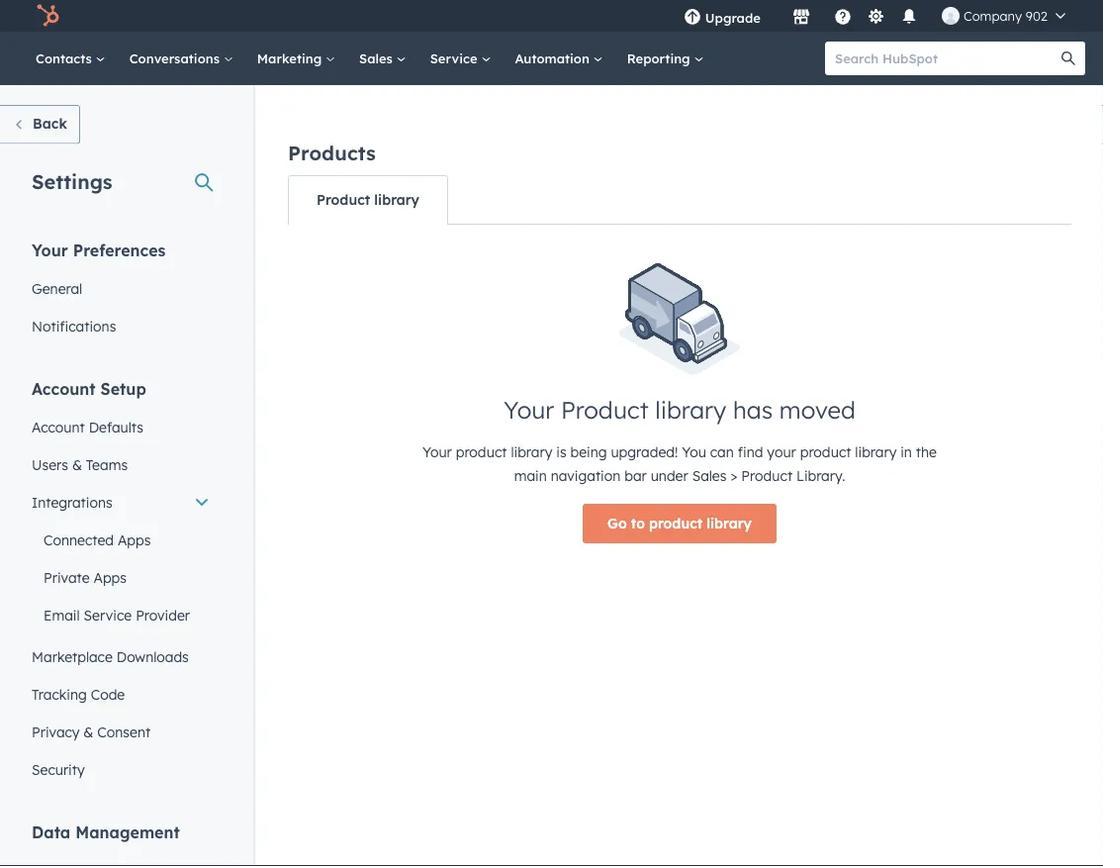 Task type: locate. For each thing, give the bounding box(es) containing it.
product
[[317, 191, 370, 208], [561, 395, 649, 425], [742, 467, 793, 485]]

account defaults link
[[20, 408, 222, 446]]

0 horizontal spatial your
[[32, 240, 68, 260]]

1 horizontal spatial &
[[83, 723, 93, 740]]

>
[[731, 467, 738, 485]]

product right the to
[[649, 515, 703, 532]]

service right sales link
[[430, 50, 482, 66]]

security
[[32, 761, 85, 778]]

account for account defaults
[[32, 418, 85, 436]]

account
[[32, 379, 96, 398], [32, 418, 85, 436]]

service inside account setup element
[[84, 606, 132, 624]]

service down private apps link
[[84, 606, 132, 624]]

0 horizontal spatial &
[[72, 456, 82, 473]]

product left is
[[456, 444, 507, 461]]

data management element
[[20, 821, 222, 866]]

being
[[571, 444, 607, 461]]

private apps link
[[20, 559, 222, 596]]

to
[[631, 515, 645, 532]]

general link
[[20, 270, 222, 307]]

1 vertical spatial service
[[84, 606, 132, 624]]

product
[[456, 444, 507, 461], [801, 444, 852, 461], [649, 515, 703, 532]]

integrations
[[32, 493, 113, 511]]

&
[[72, 456, 82, 473], [83, 723, 93, 740]]

marketing link
[[245, 32, 348, 85]]

privacy & consent link
[[20, 713, 222, 751]]

settings
[[32, 169, 112, 194]]

tracking code link
[[20, 676, 222, 713]]

company 902 button
[[930, 0, 1078, 32]]

account defaults
[[32, 418, 143, 436]]

consent
[[97, 723, 151, 740]]

automation
[[515, 50, 594, 66]]

marketplace downloads link
[[20, 638, 222, 676]]

& for privacy
[[83, 723, 93, 740]]

back
[[33, 115, 67, 132]]

product down your
[[742, 467, 793, 485]]

& right users
[[72, 456, 82, 473]]

& right privacy
[[83, 723, 93, 740]]

0 vertical spatial account
[[32, 379, 96, 398]]

library down >
[[707, 515, 752, 532]]

general
[[32, 280, 82, 297]]

& inside 'privacy & consent' link
[[83, 723, 93, 740]]

connected apps link
[[20, 521, 222, 559]]

0 vertical spatial service
[[430, 50, 482, 66]]

2 account from the top
[[32, 418, 85, 436]]

search image
[[1062, 51, 1076, 65]]

product down 'products'
[[317, 191, 370, 208]]

sales left >
[[693, 467, 727, 485]]

your for your preferences
[[32, 240, 68, 260]]

menu
[[670, 0, 1080, 32]]

1 vertical spatial product
[[561, 395, 649, 425]]

service
[[430, 50, 482, 66], [84, 606, 132, 624]]

email service provider link
[[20, 596, 222, 634]]

1 vertical spatial account
[[32, 418, 85, 436]]

1 horizontal spatial product
[[561, 395, 649, 425]]

is
[[557, 444, 567, 461]]

hubspot link
[[24, 4, 74, 28]]

0 horizontal spatial service
[[84, 606, 132, 624]]

apps down integrations button
[[118, 531, 151, 548]]

library up main at the bottom left of the page
[[511, 444, 553, 461]]

0 vertical spatial sales
[[359, 50, 397, 66]]

your for your product library has moved
[[504, 395, 555, 425]]

1 horizontal spatial service
[[430, 50, 482, 66]]

1 horizontal spatial your
[[423, 444, 452, 461]]

your inside the "your product library is being upgraded! you can find your product library in the main navigation bar under sales > product library."
[[423, 444, 452, 461]]

0 vertical spatial product
[[317, 191, 370, 208]]

sales right marketing link
[[359, 50, 397, 66]]

0 vertical spatial your
[[32, 240, 68, 260]]

library left in
[[856, 444, 897, 461]]

marketplace
[[32, 648, 113, 665]]

users & teams
[[32, 456, 128, 473]]

1 vertical spatial sales
[[693, 467, 727, 485]]

product up library.
[[801, 444, 852, 461]]

2 horizontal spatial product
[[742, 467, 793, 485]]

1 account from the top
[[32, 379, 96, 398]]

notifications button
[[893, 0, 926, 32]]

2 vertical spatial product
[[742, 467, 793, 485]]

marketplaces image
[[793, 9, 811, 27]]

& inside users & teams link
[[72, 456, 82, 473]]

product library
[[317, 191, 420, 208]]

apps
[[118, 531, 151, 548], [94, 569, 127, 586]]

library down 'products'
[[374, 191, 420, 208]]

upgrade
[[706, 9, 761, 26]]

connected apps
[[44, 531, 151, 548]]

search button
[[1052, 42, 1086, 75]]

can
[[711, 444, 734, 461]]

2 vertical spatial your
[[423, 444, 452, 461]]

product inside 'link'
[[649, 515, 703, 532]]

security link
[[20, 751, 222, 789]]

settings link
[[864, 5, 889, 26]]

account up users
[[32, 418, 85, 436]]

1 vertical spatial apps
[[94, 569, 127, 586]]

find
[[738, 444, 764, 461]]

data management
[[32, 822, 180, 842]]

2 horizontal spatial your
[[504, 395, 555, 425]]

privacy & consent
[[32, 723, 151, 740]]

1 vertical spatial &
[[83, 723, 93, 740]]

apps up email service provider at the bottom left of the page
[[94, 569, 127, 586]]

0 vertical spatial apps
[[118, 531, 151, 548]]

1 vertical spatial your
[[504, 395, 555, 425]]

account up account defaults
[[32, 379, 96, 398]]

products
[[288, 141, 376, 165]]

setup
[[101, 379, 146, 398]]

1 horizontal spatial sales
[[693, 467, 727, 485]]

library
[[374, 191, 420, 208], [656, 395, 727, 425], [511, 444, 553, 461], [856, 444, 897, 461], [707, 515, 752, 532]]

product up being
[[561, 395, 649, 425]]

email
[[44, 606, 80, 624]]

sales
[[359, 50, 397, 66], [693, 467, 727, 485]]

0 vertical spatial &
[[72, 456, 82, 473]]

1 horizontal spatial product
[[649, 515, 703, 532]]

reporting
[[627, 50, 694, 66]]

your
[[32, 240, 68, 260], [504, 395, 555, 425], [423, 444, 452, 461]]



Task type: vqa. For each thing, say whether or not it's contained in the screenshot.
the Talk
no



Task type: describe. For each thing, give the bounding box(es) containing it.
users
[[32, 456, 68, 473]]

apps for connected apps
[[118, 531, 151, 548]]

help image
[[834, 9, 852, 27]]

account setup element
[[20, 378, 222, 789]]

tracking
[[32, 686, 87, 703]]

company
[[964, 7, 1023, 24]]

private
[[44, 569, 90, 586]]

notifications image
[[901, 9, 919, 27]]

0 horizontal spatial product
[[456, 444, 507, 461]]

private apps
[[44, 569, 127, 586]]

marketing
[[257, 50, 326, 66]]

conversations
[[129, 50, 224, 66]]

library up you
[[656, 395, 727, 425]]

back link
[[0, 105, 80, 144]]

management
[[75, 822, 180, 842]]

data
[[32, 822, 71, 842]]

you
[[682, 444, 707, 461]]

account for account setup
[[32, 379, 96, 398]]

connected
[[44, 531, 114, 548]]

hubspot image
[[36, 4, 59, 28]]

account setup
[[32, 379, 146, 398]]

your preferences element
[[20, 239, 222, 345]]

marketplaces button
[[781, 0, 823, 32]]

your preferences
[[32, 240, 166, 260]]

contacts link
[[24, 32, 118, 85]]

2 horizontal spatial product
[[801, 444, 852, 461]]

users & teams link
[[20, 446, 222, 484]]

conversations link
[[118, 32, 245, 85]]

integrations button
[[20, 484, 222, 521]]

email service provider
[[44, 606, 190, 624]]

provider
[[136, 606, 190, 624]]

0 horizontal spatial product
[[317, 191, 370, 208]]

menu containing company 902
[[670, 0, 1080, 32]]

Search HubSpot search field
[[826, 42, 1068, 75]]

teams
[[86, 456, 128, 473]]

your
[[768, 444, 797, 461]]

marketplace downloads
[[32, 648, 189, 665]]

upgrade image
[[684, 9, 702, 27]]

the
[[917, 444, 937, 461]]

bar
[[625, 467, 647, 485]]

your for your product library is being upgraded! you can find your product library in the main navigation bar under sales > product library.
[[423, 444, 452, 461]]

navigation
[[551, 467, 621, 485]]

reporting link
[[615, 32, 716, 85]]

defaults
[[89, 418, 143, 436]]

help button
[[827, 0, 860, 32]]

your product library is being upgraded! you can find your product library in the main navigation bar under sales > product library.
[[423, 444, 937, 485]]

your product library has moved
[[504, 395, 856, 425]]

product inside the "your product library is being upgraded! you can find your product library in the main navigation bar under sales > product library."
[[742, 467, 793, 485]]

mateo roberts image
[[942, 7, 960, 25]]

go
[[608, 515, 627, 532]]

company 902
[[964, 7, 1048, 24]]

code
[[91, 686, 125, 703]]

apps for private apps
[[94, 569, 127, 586]]

go to product library
[[608, 515, 752, 532]]

product library link
[[289, 176, 447, 224]]

0 horizontal spatial sales
[[359, 50, 397, 66]]

contacts
[[36, 50, 96, 66]]

notifications
[[32, 317, 116, 335]]

tracking code
[[32, 686, 125, 703]]

moved
[[780, 395, 856, 425]]

service link
[[418, 32, 503, 85]]

has
[[733, 395, 773, 425]]

upgraded!
[[611, 444, 678, 461]]

under
[[651, 467, 689, 485]]

notifications link
[[20, 307, 222, 345]]

& for users
[[72, 456, 82, 473]]

preferences
[[73, 240, 166, 260]]

main
[[514, 467, 547, 485]]

library inside 'link'
[[707, 515, 752, 532]]

sales inside the "your product library is being upgraded! you can find your product library in the main navigation bar under sales > product library."
[[693, 467, 727, 485]]

downloads
[[117, 648, 189, 665]]

library.
[[797, 467, 846, 485]]

go to product library link
[[583, 504, 777, 543]]

privacy
[[32, 723, 80, 740]]

sales link
[[348, 32, 418, 85]]

902
[[1026, 7, 1048, 24]]

automation link
[[503, 32, 615, 85]]

settings image
[[868, 8, 885, 26]]

in
[[901, 444, 913, 461]]



